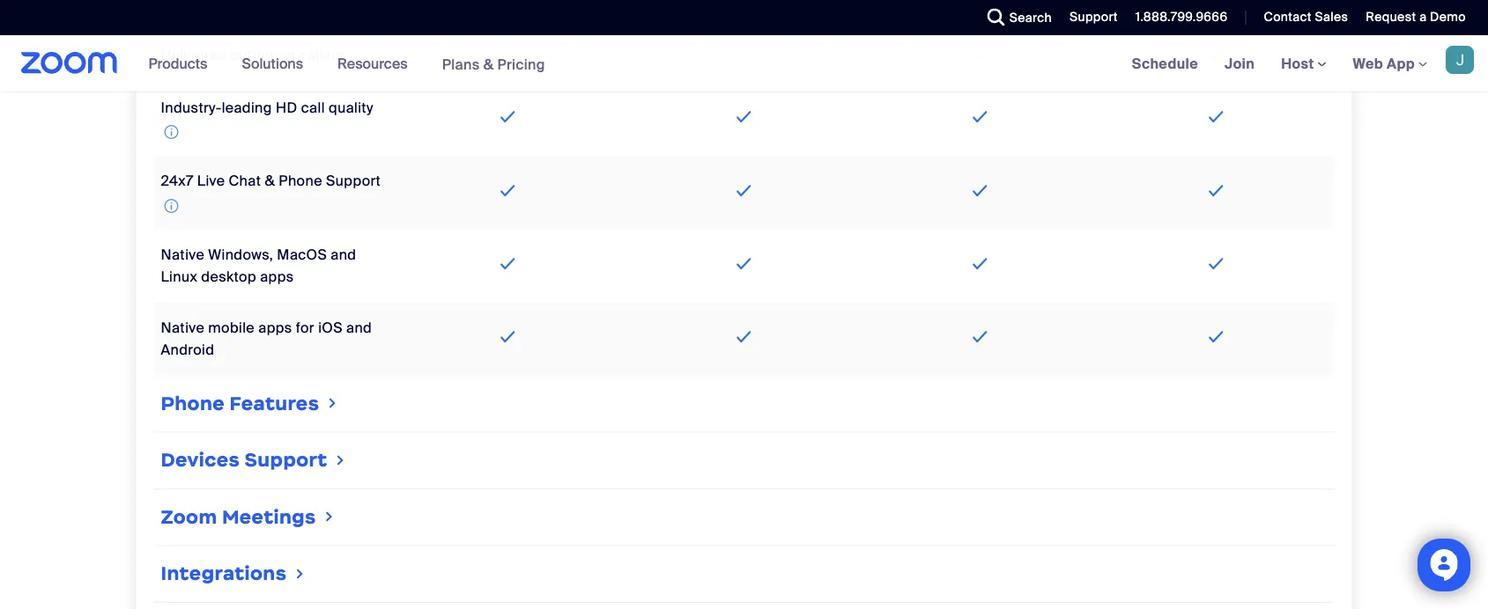 Task type: locate. For each thing, give the bounding box(es) containing it.
banner
[[0, 35, 1488, 93]]

1 horizontal spatial support
[[1070, 9, 1118, 25]]

included image
[[496, 106, 520, 127], [733, 106, 756, 127], [969, 106, 992, 127], [1205, 106, 1228, 127], [1205, 180, 1228, 201], [733, 253, 756, 275], [496, 327, 520, 348], [969, 327, 992, 348], [1205, 327, 1228, 348]]

and
[[331, 246, 356, 264], [346, 319, 372, 337]]

industry-leading hd call quality application
[[161, 98, 374, 142]]

hd
[[276, 98, 297, 117]]

right image down meetings
[[293, 565, 307, 583]]

0 vertical spatial &
[[484, 55, 494, 73]]

zoom
[[161, 506, 217, 529]]

right image right support
[[333, 452, 348, 469]]

support inside application
[[326, 172, 381, 190]]

1 vertical spatial right image
[[322, 509, 337, 526]]

unlimited outbound calling
[[161, 45, 344, 64]]

support
[[1070, 9, 1118, 25], [326, 172, 381, 190]]

1 vertical spatial native
[[161, 319, 205, 337]]

banner containing products
[[0, 35, 1488, 93]]

web app
[[1353, 54, 1415, 73]]

integrations
[[161, 562, 287, 586]]

and right macos
[[331, 246, 356, 264]]

search button
[[974, 0, 1057, 35]]

1 vertical spatial and
[[346, 319, 372, 337]]

right image
[[325, 395, 340, 413], [322, 509, 337, 526]]

0 vertical spatial support
[[1070, 9, 1118, 25]]

1.888.799.9666 button
[[1123, 0, 1232, 35], [1136, 9, 1228, 25]]

1 vertical spatial phone
[[161, 392, 225, 416]]

phone features cell
[[154, 383, 1335, 425]]

and right ios
[[346, 319, 372, 337]]

contact
[[1264, 9, 1312, 25]]

phone features
[[161, 392, 319, 416]]

linux
[[161, 268, 198, 287]]

phone
[[279, 172, 322, 190], [161, 392, 225, 416]]

request
[[1366, 9, 1417, 25]]

products
[[149, 54, 207, 73]]

request a demo link
[[1353, 0, 1488, 35], [1366, 9, 1466, 25]]

apps down macos
[[260, 268, 294, 287]]

web app button
[[1353, 54, 1428, 73]]

0 horizontal spatial right image
[[293, 565, 307, 583]]

a
[[1420, 9, 1427, 25]]

native inside native mobile apps for ios and android
[[161, 319, 205, 337]]

plans & pricing
[[442, 55, 545, 73]]

native up the linux
[[161, 246, 205, 264]]

right image inside "phone features" cell
[[325, 395, 340, 413]]

contact sales link
[[1251, 0, 1353, 35], [1264, 9, 1349, 25]]

search
[[1010, 9, 1052, 26]]

contact sales
[[1264, 9, 1349, 25]]

1 vertical spatial &
[[265, 172, 275, 190]]

0 vertical spatial and
[[331, 246, 356, 264]]

native
[[161, 246, 205, 264], [161, 319, 205, 337]]

0 horizontal spatial support
[[326, 172, 381, 190]]

zoom logo image
[[21, 52, 118, 74]]

0 horizontal spatial phone
[[161, 392, 225, 416]]

pricing
[[497, 55, 545, 73]]

1 horizontal spatial phone
[[279, 172, 322, 190]]

right image right meetings
[[322, 509, 337, 526]]

right image for meetings
[[322, 509, 337, 526]]

chat
[[229, 172, 261, 190]]

support link
[[1057, 0, 1123, 35], [1070, 9, 1118, 25]]

24x7
[[161, 172, 194, 190]]

0 vertical spatial phone
[[279, 172, 322, 190]]

native for native mobile apps for ios and android
[[161, 319, 205, 337]]

windows,
[[208, 246, 273, 264]]

0 vertical spatial right image
[[325, 395, 340, 413]]

right image for features
[[325, 395, 340, 413]]

0 vertical spatial apps
[[260, 268, 294, 287]]

right image for devices support
[[333, 452, 348, 469]]

1 vertical spatial apps
[[258, 319, 292, 337]]

native inside native windows, macos and linux desktop apps
[[161, 246, 205, 264]]

native windows, macos and linux desktop apps
[[161, 246, 356, 287]]

products button
[[149, 35, 215, 92]]

1 vertical spatial support
[[326, 172, 381, 190]]

plans & pricing link
[[442, 55, 545, 73], [442, 55, 545, 73]]

&
[[484, 55, 494, 73], [265, 172, 275, 190]]

1 horizontal spatial &
[[484, 55, 494, 73]]

1 horizontal spatial right image
[[333, 452, 348, 469]]

cell
[[862, 0, 1098, 20], [1098, 0, 1335, 20], [390, 36, 626, 74], [626, 36, 862, 74], [154, 604, 1335, 610]]

native up android
[[161, 319, 205, 337]]

2 native from the top
[[161, 319, 205, 337]]

support right the search
[[1070, 9, 1118, 25]]

right image right features
[[325, 395, 340, 413]]

apps left for at the left of page
[[258, 319, 292, 337]]

right image inside "devices support" cell
[[333, 452, 348, 469]]

right image inside zoom meetings cell
[[322, 509, 337, 526]]

mobile
[[208, 319, 255, 337]]

0 vertical spatial native
[[161, 246, 205, 264]]

right image
[[333, 452, 348, 469], [293, 565, 307, 583]]

apps inside native mobile apps for ios and android
[[258, 319, 292, 337]]

join link
[[1212, 35, 1268, 92]]

web
[[1353, 54, 1384, 73]]

1 native from the top
[[161, 246, 205, 264]]

industry-leading hd call quality
[[161, 98, 374, 117]]

solutions button
[[242, 35, 311, 92]]

0 horizontal spatial &
[[265, 172, 275, 190]]

phone right chat at the left top of page
[[279, 172, 322, 190]]

0 vertical spatial right image
[[333, 452, 348, 469]]

1 vertical spatial right image
[[293, 565, 307, 583]]

24x7 live chat & phone support application
[[161, 172, 381, 216]]

& right chat at the left top of page
[[265, 172, 275, 190]]

right image inside the integrations cell
[[293, 565, 307, 583]]

zoom meetings
[[161, 506, 316, 529]]

& right plans
[[484, 55, 494, 73]]

included image
[[969, 42, 992, 63], [1205, 42, 1228, 63], [496, 180, 520, 201], [733, 180, 756, 201], [969, 180, 992, 201], [496, 253, 520, 275], [969, 253, 992, 275], [1205, 253, 1228, 275], [733, 327, 756, 348]]

apps
[[260, 268, 294, 287], [258, 319, 292, 337]]

request a demo
[[1366, 9, 1466, 25]]

& inside application
[[265, 172, 275, 190]]

support down quality
[[326, 172, 381, 190]]

phone down android
[[161, 392, 225, 416]]

and inside native mobile apps for ios and android
[[346, 319, 372, 337]]

calling
[[299, 45, 344, 64]]



Task type: vqa. For each thing, say whether or not it's contained in the screenshot.
Internal Storage IMAGE
no



Task type: describe. For each thing, give the bounding box(es) containing it.
leading
[[222, 98, 272, 117]]

resources
[[338, 54, 408, 73]]

android
[[161, 341, 214, 360]]

product information navigation
[[135, 35, 559, 93]]

industry-
[[161, 98, 222, 117]]

solutions
[[242, 54, 303, 73]]

schedule link
[[1119, 35, 1212, 92]]

features
[[229, 392, 319, 416]]

support
[[245, 449, 327, 472]]

app
[[1387, 54, 1415, 73]]

macos
[[277, 246, 327, 264]]

for
[[296, 319, 315, 337]]

desktop
[[201, 268, 256, 287]]

devices support
[[161, 449, 327, 472]]

right image for integrations
[[293, 565, 307, 583]]

integrations cell
[[154, 554, 1335, 596]]

host
[[1281, 54, 1318, 73]]

meetings navigation
[[1119, 35, 1488, 93]]

call
[[301, 98, 325, 117]]

unlimited
[[161, 45, 226, 64]]

devices
[[161, 449, 240, 472]]

phone inside application
[[279, 172, 322, 190]]

plans
[[442, 55, 480, 73]]

& inside product information navigation
[[484, 55, 494, 73]]

phone inside cell
[[161, 392, 225, 416]]

outbound
[[230, 45, 296, 64]]

quality
[[329, 98, 374, 117]]

native mobile apps for ios and android
[[161, 319, 372, 360]]

and inside native windows, macos and linux desktop apps
[[331, 246, 356, 264]]

devices support cell
[[154, 440, 1335, 482]]

24x7 live chat & phone support
[[161, 172, 381, 190]]

live
[[197, 172, 225, 190]]

host button
[[1281, 54, 1327, 73]]

resources button
[[338, 35, 416, 92]]

meetings
[[222, 506, 316, 529]]

native for native windows, macos and linux desktop apps
[[161, 246, 205, 264]]

profile picture image
[[1446, 46, 1474, 74]]

zoom meetings cell
[[154, 497, 1335, 539]]

join
[[1225, 54, 1255, 73]]

ios
[[318, 319, 343, 337]]

industry-leading hd call quality image
[[164, 121, 178, 142]]

schedule
[[1132, 54, 1199, 73]]

apps inside native windows, macos and linux desktop apps
[[260, 268, 294, 287]]

1.888.799.9666
[[1136, 9, 1228, 25]]

demo
[[1430, 9, 1466, 25]]

24x7 live chat & phone support image
[[164, 195, 178, 216]]

sales
[[1315, 9, 1349, 25]]



